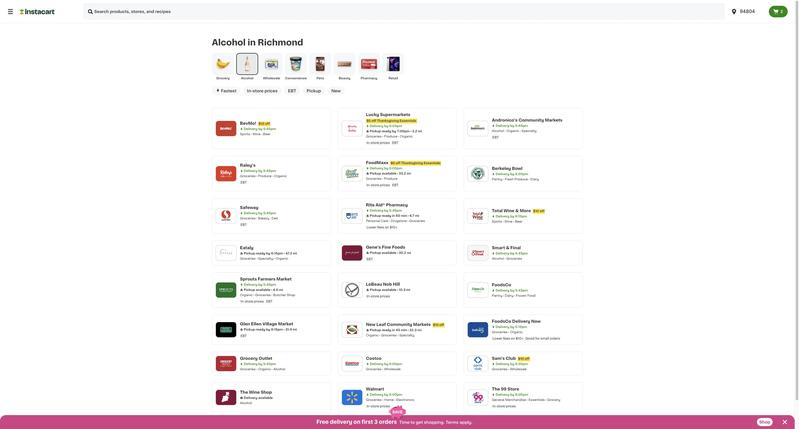 Task type: vqa. For each thing, say whether or not it's contained in the screenshot.
the left Friendly
no



Task type: locate. For each thing, give the bounding box(es) containing it.
sprouts farmers market logo image
[[219, 283, 234, 298]]

1 horizontal spatial specialty
[[400, 334, 415, 338]]

2 vertical spatial on
[[354, 420, 361, 425]]

home
[[384, 399, 394, 402]]

lower fees on $10+
[[367, 226, 398, 229]]

0 vertical spatial in-store prices ebt
[[367, 141, 399, 145]]

2 horizontal spatial on
[[511, 338, 515, 341]]

dairy left frozen
[[505, 295, 514, 298]]

food
[[528, 295, 536, 298]]

in-store prices button
[[243, 87, 282, 95]]

$10+ down personal care drugstore groceries
[[390, 226, 398, 229]]

1 vertical spatial groceries produce organic
[[240, 175, 287, 178]]

delivery by 6:00pm up fresh
[[496, 173, 529, 176]]

produce
[[384, 135, 398, 138], [258, 175, 272, 178], [384, 177, 398, 181], [515, 178, 528, 181]]

groceries produce organic
[[366, 135, 413, 138], [240, 175, 287, 178]]

ebt
[[288, 89, 296, 93], [493, 136, 499, 139], [392, 141, 399, 145], [241, 181, 247, 184], [392, 184, 399, 187], [241, 224, 247, 227], [367, 258, 373, 261], [266, 300, 273, 304], [241, 335, 247, 338]]

specialty for organic groceries specialty
[[400, 334, 415, 338]]

groceries down 'pickup ready by 7:00pm'
[[366, 135, 382, 138]]

1 horizontal spatial &
[[516, 209, 519, 213]]

groceries specialty organic
[[240, 258, 289, 261]]

mi for 6.7 mi
[[415, 215, 419, 218]]

orders right "3"
[[379, 420, 397, 425]]

in-store prices ebt down the groceries produce
[[367, 184, 399, 187]]

pickup down leaf
[[370, 329, 381, 332]]

mi for 31.4 mi
[[293, 329, 297, 332]]

1 vertical spatial spirits wine beer
[[492, 220, 523, 224]]

on down groceries organic
[[511, 338, 515, 341]]

0 vertical spatial beer
[[263, 133, 271, 136]]

0 vertical spatial in
[[248, 38, 256, 47]]

lower
[[367, 226, 377, 229], [493, 338, 503, 341]]

delivery down sprouts
[[244, 284, 258, 287]]

delivery down 99 at the right of the page
[[496, 394, 510, 397]]

delivery by 5:45pm for grocery outlet
[[244, 363, 276, 366]]

lebeau nob hill
[[366, 283, 400, 287]]

5:45pm for rite aid® pharmacy
[[389, 209, 402, 213]]

pickup down glen
[[244, 329, 255, 332]]

2 vertical spatial 6:15pm
[[271, 329, 283, 332]]

0 vertical spatial fees
[[377, 226, 384, 229]]

1 horizontal spatial spirits
[[492, 220, 502, 224]]

delivery by 5:45pm down final
[[496, 252, 528, 255]]

save image
[[389, 406, 406, 419]]

grocery outlet logo image
[[219, 357, 234, 372]]

off down 'lucky'
[[372, 119, 377, 123]]

45
[[396, 329, 400, 332]]

1 foodsco from the top
[[492, 283, 512, 287]]

off
[[372, 119, 377, 123], [265, 122, 270, 126], [396, 162, 401, 165], [540, 210, 545, 213], [440, 324, 444, 327], [525, 358, 530, 361]]

grocery inside button
[[216, 77, 230, 80]]

shop left close image in the bottom of the page
[[760, 421, 771, 425]]

ready down "ellen"
[[256, 329, 265, 332]]

0 horizontal spatial pharmacy
[[361, 77, 378, 80]]

mi right 32.3
[[418, 329, 422, 332]]

delivery by 5:45pm for andronico's community markets
[[496, 124, 528, 128]]

thanksgiving
[[377, 119, 399, 123], [401, 162, 423, 165]]

pharmacy inside button
[[361, 77, 378, 80]]

Search field
[[84, 3, 725, 20]]

delivery down the safeway at the top of page
[[244, 212, 258, 215]]

$5 right foodmaxx
[[391, 162, 395, 165]]

groceries down grocery outlet at the bottom left of the page
[[240, 368, 256, 371]]

farmers
[[258, 278, 276, 282]]

ready up groceries specialty organic
[[256, 252, 265, 255]]

1 horizontal spatial $10
[[519, 358, 524, 361]]

andronico's community markets
[[492, 118, 563, 122]]

1 horizontal spatial fees
[[503, 338, 510, 341]]

1 vertical spatial $10+
[[516, 338, 524, 341]]

0 horizontal spatial dairy
[[505, 295, 514, 298]]

shop inside button
[[760, 421, 771, 425]]

groceries down sprouts farmers market
[[255, 294, 271, 297]]

total wine & more logo image
[[471, 209, 486, 224]]

1 groceries wholesale from the left
[[366, 368, 401, 371]]

pantry for berkeley bowl
[[492, 178, 503, 181]]

bakery
[[258, 217, 269, 220]]

pantry right foodsco logo
[[492, 295, 503, 298]]

&
[[516, 209, 519, 213], [506, 246, 510, 250]]

delivery by 6:00pm down costco
[[370, 363, 402, 366]]

delivery for smart & final logo
[[496, 252, 510, 255]]

delivery down bevmo! in the top of the page
[[244, 128, 258, 131]]

1 horizontal spatial orders
[[550, 338, 561, 341]]

wholesale for delivery by 6:30pm
[[510, 368, 527, 371]]

fees down care
[[377, 226, 384, 229]]

wine down delivery by 6:15pm
[[505, 220, 513, 224]]

1 horizontal spatial shop
[[287, 294, 295, 297]]

grocery button
[[212, 53, 234, 81]]

0 horizontal spatial spirits wine beer
[[240, 133, 271, 136]]

in-store prices
[[247, 89, 278, 93], [367, 295, 390, 298], [367, 405, 390, 409], [493, 405, 516, 409]]

0 vertical spatial markets
[[545, 118, 563, 122]]

$5 down 'lucky'
[[367, 119, 371, 123]]

pickup down gene's
[[370, 252, 381, 255]]

1 horizontal spatial markets
[[545, 118, 563, 122]]

store down 'pickup ready by 7:00pm'
[[371, 141, 379, 145]]

market up 4.0 mi
[[277, 278, 292, 282]]

mi right 30.2
[[407, 252, 411, 255]]

available for 30.2
[[382, 252, 397, 255]]

1 vertical spatial $5
[[391, 162, 395, 165]]

0 horizontal spatial lower
[[367, 226, 377, 229]]

pantry down berkeley
[[492, 178, 503, 181]]

berkeley
[[492, 167, 511, 171]]

specialty down 32.3
[[400, 334, 415, 338]]

by
[[511, 124, 515, 128], [384, 125, 389, 128], [258, 128, 263, 131], [392, 130, 397, 133], [384, 167, 389, 170], [258, 170, 263, 173], [511, 173, 515, 176], [384, 209, 389, 213], [258, 212, 263, 215], [511, 215, 515, 218], [266, 252, 270, 255], [511, 252, 515, 255], [258, 284, 263, 287], [511, 289, 515, 293], [511, 326, 515, 329], [266, 329, 270, 332], [258, 363, 263, 366], [384, 363, 389, 366], [511, 363, 515, 366], [384, 394, 389, 397], [511, 394, 515, 397]]

1 min from the top
[[401, 215, 407, 218]]

0 horizontal spatial thanksgiving
[[377, 119, 399, 123]]

in- up first
[[367, 405, 371, 409]]

delivery by 6:30pm
[[496, 363, 528, 366]]

prices down home
[[380, 405, 390, 409]]

min for pickup ready in 45 min
[[401, 329, 407, 332]]

5:45pm for foodsco
[[516, 289, 528, 293]]

0 vertical spatial community
[[519, 118, 544, 122]]

33.2 mi
[[399, 172, 411, 175]]

0 horizontal spatial fees
[[377, 226, 384, 229]]

$10 inside sam's club $10 off
[[519, 358, 524, 361]]

andronico's
[[492, 118, 518, 122]]

by for smart & final logo
[[511, 252, 515, 255]]

new down beauty
[[332, 89, 341, 93]]

store inside in-store prices button
[[253, 89, 264, 93]]

beer for &
[[515, 220, 523, 224]]

thanksgiving down supermarkets on the top of page
[[377, 119, 399, 123]]

pickup down pets
[[307, 89, 321, 93]]

1 pantry from the top
[[492, 178, 503, 181]]

0 vertical spatial spirits
[[240, 133, 250, 136]]

5:45pm for andronico's community markets
[[516, 124, 528, 128]]

shop right butcher
[[287, 294, 295, 297]]

alcohol in richmond main content
[[0, 23, 795, 430]]

0 vertical spatial new
[[332, 89, 341, 93]]

shopping.
[[424, 421, 445, 425]]

wholesale button
[[261, 53, 283, 81]]

1 vertical spatial dairy
[[505, 295, 514, 298]]

0 horizontal spatial $10
[[259, 122, 265, 126]]

beer down delivery by 6:15pm
[[515, 220, 523, 224]]

delivery by 5:45pm down sprouts farmers market
[[244, 284, 276, 287]]

delivery for the 99 store logo
[[496, 394, 510, 397]]

1 vertical spatial spirits
[[492, 220, 502, 224]]

off inside "total wine & more $10 off"
[[540, 210, 545, 213]]

smart
[[492, 246, 505, 250]]

ready for 3.2
[[382, 130, 392, 133]]

organic
[[507, 130, 520, 133], [400, 135, 413, 138], [274, 175, 287, 178], [276, 258, 289, 261], [240, 294, 253, 297], [510, 331, 523, 334], [366, 334, 379, 338], [258, 368, 271, 371]]

delivery for sprouts farmers market logo
[[244, 284, 258, 287]]

2 button
[[769, 6, 788, 17]]

1 vertical spatial markets
[[413, 323, 431, 327]]

0 vertical spatial dairy
[[531, 178, 539, 181]]

rite
[[366, 203, 375, 207]]

1 vertical spatial fees
[[503, 338, 510, 341]]

alcohol in richmond
[[212, 38, 303, 47]]

available down fine
[[382, 252, 397, 255]]

1 vertical spatial essentials
[[424, 162, 441, 165]]

6:00pm
[[389, 125, 402, 128], [389, 167, 402, 170], [516, 173, 529, 176], [389, 363, 402, 366], [389, 394, 402, 397], [516, 394, 529, 397]]

2 horizontal spatial wholesale
[[510, 368, 527, 371]]

by for andronico's community markets logo
[[511, 124, 515, 128]]

wholesale for delivery by 6:00pm
[[384, 368, 401, 371]]

on for for
[[511, 338, 515, 341]]

2
[[781, 10, 784, 14]]

safeway logo image
[[219, 209, 234, 224]]

off inside sam's club $10 off
[[525, 358, 530, 361]]

1 vertical spatial on
[[511, 338, 515, 341]]

0 vertical spatial lower
[[367, 226, 377, 229]]

$10 right bevmo! in the top of the page
[[259, 122, 265, 126]]

1 vertical spatial in
[[392, 215, 395, 218]]

delivery by 5:45pm down 'bevmo! $10 off'
[[244, 128, 276, 131]]

delivery by 5:45pm up the groceries organic alcohol at the bottom left
[[244, 363, 276, 366]]

delivery for the foodsco delivery now logo
[[496, 326, 510, 329]]

prices left 'ebt' button at the left
[[265, 89, 278, 93]]

1 vertical spatial 6:15pm
[[271, 252, 283, 255]]

available for 33.2
[[382, 172, 397, 175]]

pickup button
[[303, 87, 325, 95]]

gene's fine foods logo image
[[345, 246, 360, 261]]

lucky supermarkets logo image
[[345, 121, 360, 136]]

electronics
[[397, 399, 415, 402]]

delivery for "walmart logo" at the left bottom
[[370, 394, 384, 397]]

groceries organic
[[492, 331, 523, 334]]

spirits wine beer
[[240, 133, 271, 136], [492, 220, 523, 224]]

wholesale up in-store prices button
[[263, 77, 280, 80]]

pickup ready by 6:15pm
[[244, 252, 283, 255], [244, 329, 283, 332]]

0 vertical spatial essentials
[[400, 119, 417, 123]]

1 94804 button from the left
[[728, 3, 769, 20]]

new inside button
[[332, 89, 341, 93]]

$10 right more
[[534, 210, 539, 213]]

0 vertical spatial foodsco
[[492, 283, 512, 287]]

by for the foodmaxx logo
[[384, 167, 389, 170]]

dairy
[[531, 178, 539, 181], [505, 295, 514, 298]]

0 vertical spatial $10+
[[390, 226, 398, 229]]

$10+ for lower fees on $10+
[[390, 226, 398, 229]]

1 pickup ready by 6:15pm from the top
[[244, 252, 283, 255]]

delivery by 5:45pm for sprouts farmers market
[[244, 284, 276, 287]]

shop up delivery available
[[261, 391, 272, 395]]

ebt down 'pickup ready by 7:00pm'
[[392, 141, 399, 145]]

essentials inside the foodmaxx $5 off thanksgiving essentials
[[424, 162, 441, 165]]

pantry
[[492, 178, 503, 181], [492, 295, 503, 298]]

1 vertical spatial min
[[401, 329, 407, 332]]

outlet
[[259, 357, 272, 361]]

47.2
[[286, 252, 292, 255]]

2 vertical spatial shop
[[760, 421, 771, 425]]

2 vertical spatial in
[[392, 329, 395, 332]]

1 vertical spatial orders
[[379, 420, 397, 425]]

1 vertical spatial market
[[278, 322, 293, 327]]

0 horizontal spatial wholesale
[[263, 77, 280, 80]]

0 horizontal spatial groceries produce organic
[[240, 175, 287, 178]]

lower down personal
[[367, 226, 377, 229]]

off up 33.2 on the top of page
[[396, 162, 401, 165]]

the wine shop
[[240, 391, 272, 395]]

in for pickup ready in 45 min
[[392, 329, 395, 332]]

delivery down the wine shop
[[244, 397, 258, 400]]

groceries down the safeway at the top of page
[[240, 217, 256, 220]]

pickup ready by 6:15pm for eataly
[[244, 252, 283, 255]]

store down the alcohol button
[[253, 89, 264, 93]]

off inside 'new leaf community markets $15 off'
[[440, 324, 444, 327]]

2 min from the top
[[401, 329, 407, 332]]

pantry fresh produce dairy
[[492, 178, 539, 181]]

prices down the merchandise
[[506, 405, 516, 409]]

1 vertical spatial pickup ready by 6:15pm
[[244, 329, 283, 332]]

2 horizontal spatial essentials
[[529, 399, 545, 402]]

store down the groceries produce
[[371, 184, 379, 187]]

groceries produce organic down 'pickup ready by 7:00pm'
[[366, 135, 413, 138]]

in- inside button
[[247, 89, 253, 93]]

groceries down 6.7 mi
[[410, 220, 425, 223]]

1 horizontal spatial new
[[366, 323, 376, 327]]

beauty button
[[334, 53, 356, 81]]

1 horizontal spatial grocery
[[240, 357, 258, 361]]

0 horizontal spatial spirits
[[240, 133, 250, 136]]

in-store prices ebt
[[367, 141, 399, 145], [367, 184, 399, 187], [241, 300, 273, 304]]

pickup available up the groceries produce
[[370, 172, 397, 175]]

in-store prices down wholesale button
[[247, 89, 278, 93]]

6:00pm for walmart
[[389, 394, 402, 397]]

0 horizontal spatial the
[[240, 391, 248, 395]]

wine
[[253, 133, 261, 136], [504, 209, 515, 213], [505, 220, 513, 224], [249, 391, 260, 395]]

0 horizontal spatial shop
[[261, 391, 272, 395]]

delivery by 6:00pm up home
[[370, 394, 402, 397]]

5:45pm for safeway
[[263, 212, 276, 215]]

available down nob
[[382, 289, 397, 292]]

1 horizontal spatial lower
[[493, 338, 503, 341]]

pickup for 3.2 mi
[[370, 130, 381, 133]]

2 94804 button from the left
[[731, 3, 766, 20]]

$5
[[367, 119, 371, 123], [391, 162, 395, 165]]

community up 45
[[387, 323, 413, 327]]

by for sam's club logo
[[511, 363, 515, 366]]

0 vertical spatial thanksgiving
[[377, 119, 399, 123]]

mi for 10.3 mi
[[407, 289, 411, 292]]

delivery by 5:45pm for smart & final
[[496, 252, 528, 255]]

delivery available
[[244, 397, 273, 400]]

pickup ready by 7:00pm
[[370, 130, 410, 133]]

in- up glen
[[241, 300, 245, 304]]

0 vertical spatial specialty
[[522, 130, 537, 133]]

by for foodsco logo
[[511, 289, 515, 293]]

pickup available for 33.2 mi
[[370, 172, 397, 175]]

2 horizontal spatial specialty
[[522, 130, 537, 133]]

delivery down raley's
[[244, 170, 258, 173]]

delivery by 5:45pm
[[496, 124, 528, 128], [244, 128, 276, 131], [244, 170, 276, 173], [370, 209, 402, 213], [244, 212, 276, 215], [496, 252, 528, 255], [244, 284, 276, 287], [496, 289, 528, 293], [244, 363, 276, 366]]

delivery down foodmaxx
[[370, 167, 384, 170]]

alcohol
[[212, 38, 246, 47], [241, 77, 254, 80], [492, 130, 504, 133], [492, 258, 504, 261], [274, 368, 286, 371], [240, 402, 252, 405]]

4.0 mi
[[273, 289, 283, 292]]

pickup ready by 6:15pm down 'glen ellen village market'
[[244, 329, 283, 332]]

1 vertical spatial specialty
[[258, 258, 273, 261]]

5:45pm for grocery outlet
[[263, 363, 276, 366]]

spirits down bevmo! in the top of the page
[[240, 133, 250, 136]]

ebt down the groceries produce
[[392, 184, 399, 187]]

1 vertical spatial pantry
[[492, 295, 503, 298]]

delivery by 6:00pm
[[370, 125, 402, 128], [370, 167, 402, 170], [496, 173, 529, 176], [370, 363, 402, 366], [370, 394, 402, 397], [496, 394, 529, 397]]

safeway
[[240, 206, 259, 210]]

mi for 32.3 mi
[[418, 329, 422, 332]]

delivery by 6:00pm for costco
[[370, 363, 402, 366]]

on
[[385, 226, 389, 229], [511, 338, 515, 341], [354, 420, 361, 425]]

delivery down aid®
[[370, 209, 384, 213]]

groceries wholesale for 6:00pm
[[366, 368, 401, 371]]

groceries produce organic down raley's
[[240, 175, 287, 178]]

0 horizontal spatial essentials
[[400, 119, 417, 123]]

the
[[492, 388, 500, 392], [240, 391, 248, 395]]

grocery outlet
[[240, 357, 272, 361]]

delivery up pantry dairy frozen food
[[496, 289, 510, 293]]

in
[[248, 38, 256, 47], [392, 215, 395, 218], [392, 329, 395, 332]]

2 pickup ready by 6:15pm from the top
[[244, 329, 283, 332]]

delivery for berkeley bowl logo
[[496, 173, 510, 176]]

delivery down 'lucky'
[[370, 125, 384, 128]]

1 horizontal spatial the
[[492, 388, 500, 392]]

groceries
[[366, 135, 382, 138], [240, 175, 256, 178], [366, 177, 382, 181], [240, 217, 256, 220], [410, 220, 425, 223], [240, 258, 256, 261], [507, 258, 522, 261], [255, 294, 271, 297], [492, 331, 508, 334], [381, 334, 397, 338], [240, 368, 256, 371], [366, 368, 382, 371], [492, 368, 508, 371], [366, 399, 382, 402]]

bevmo! $10 off
[[240, 121, 270, 126]]

ebt down groceries bakery deli
[[241, 224, 247, 227]]

by for raley's logo
[[258, 170, 263, 173]]

fees
[[377, 226, 384, 229], [503, 338, 510, 341]]

0 horizontal spatial groceries wholesale
[[366, 368, 401, 371]]

raley's logo image
[[219, 166, 234, 182]]

pickup down lebeau
[[370, 289, 381, 292]]

0 horizontal spatial on
[[354, 420, 361, 425]]

store down lebeau
[[371, 295, 379, 298]]

0 vertical spatial $10
[[259, 122, 265, 126]]

merchandise
[[506, 399, 527, 402]]

lower for lower fees on $10+ good for small orders
[[493, 338, 503, 341]]

foodsco for foodsco
[[492, 283, 512, 287]]

1 horizontal spatial groceries wholesale
[[492, 368, 527, 371]]

in-store prices ebt down 'pickup ready by 7:00pm'
[[367, 141, 399, 145]]

in up the alcohol button
[[248, 38, 256, 47]]

foodsco delivery now
[[492, 320, 541, 324]]

5:45pm for smart & final
[[516, 252, 528, 255]]

2 vertical spatial in-store prices ebt
[[241, 300, 273, 304]]

1 vertical spatial lower
[[493, 338, 503, 341]]

wholesale inside button
[[263, 77, 280, 80]]

delivery for the rite aid® pharmacy logo at the left of page
[[370, 209, 384, 213]]

pickup inside button
[[307, 89, 321, 93]]

groceries wholesale down costco
[[366, 368, 401, 371]]

delivery by 6:00pm for walmart
[[370, 394, 402, 397]]

1 horizontal spatial thanksgiving
[[401, 162, 423, 165]]

1 vertical spatial shop
[[261, 391, 272, 395]]

pets
[[317, 77, 324, 80]]

bevmo!
[[240, 121, 256, 126]]

1 vertical spatial community
[[387, 323, 413, 327]]

total wine & more $10 off
[[492, 209, 545, 213]]

$10
[[259, 122, 265, 126], [534, 210, 539, 213], [519, 358, 524, 361]]

pickup for 31.4 mi
[[244, 329, 255, 332]]

in left 60
[[392, 215, 395, 218]]

new leaf community markets $15 off
[[366, 323, 444, 327]]

mi
[[418, 130, 422, 133], [407, 172, 411, 175], [415, 215, 419, 218], [407, 252, 411, 255], [293, 252, 297, 255], [279, 289, 283, 292], [407, 289, 411, 292], [293, 329, 297, 332], [418, 329, 422, 332]]

$15
[[433, 324, 439, 327]]

specialty up sprouts farmers market
[[258, 258, 273, 261]]

1 horizontal spatial $10+
[[516, 338, 524, 341]]

1 horizontal spatial groceries produce organic
[[366, 135, 413, 138]]

the left 99 at the right of the page
[[492, 388, 500, 392]]

wine up delivery available
[[249, 391, 260, 395]]

available for 10.3
[[382, 289, 397, 292]]

pickup ready by 6:15pm for glen ellen village market
[[244, 329, 283, 332]]

0 horizontal spatial beer
[[263, 133, 271, 136]]

2 vertical spatial specialty
[[400, 334, 415, 338]]

delivery by 6:00pm for berkeley bowl
[[496, 173, 529, 176]]

1 horizontal spatial wholesale
[[384, 368, 401, 371]]

1 vertical spatial foodsco
[[492, 320, 512, 324]]

groceries wholesale down "delivery by 6:30pm"
[[492, 368, 527, 371]]

in for pickup ready in 60 min
[[392, 215, 395, 218]]

2 vertical spatial $10
[[519, 358, 524, 361]]

pharmacy
[[361, 77, 378, 80], [386, 203, 408, 207]]

andronico's community markets logo image
[[471, 121, 486, 136]]

2 pantry from the top
[[492, 295, 503, 298]]

delivery by 5:45pm for safeway
[[244, 212, 276, 215]]

in-store prices inside button
[[247, 89, 278, 93]]

in-store prices ebt for foodmaxx
[[367, 184, 399, 187]]

delivery down berkeley
[[496, 173, 510, 176]]

0 horizontal spatial &
[[506, 246, 510, 250]]

7-
[[366, 425, 370, 429]]

2 foodsco from the top
[[492, 320, 512, 324]]

grocery for grocery
[[216, 77, 230, 80]]

spirits for total wine & more
[[492, 220, 502, 224]]

in-store prices ebt for lucky
[[367, 141, 399, 145]]

gene's
[[366, 246, 381, 250]]

wholesale
[[263, 77, 280, 80], [384, 368, 401, 371], [510, 368, 527, 371]]

off right bevmo! in the top of the page
[[265, 122, 270, 126]]

groceries down sam's
[[492, 368, 508, 371]]

market
[[277, 278, 292, 282], [278, 322, 293, 327]]

0 vertical spatial pickup ready by 6:15pm
[[244, 252, 283, 255]]

2 groceries wholesale from the left
[[492, 368, 527, 371]]

0 horizontal spatial $5
[[367, 119, 371, 123]]

specialty for alcohol organic specialty
[[522, 130, 537, 133]]

2 horizontal spatial shop
[[760, 421, 771, 425]]

spirits wine beer down delivery by 6:15pm
[[492, 220, 523, 224]]

1 vertical spatial pharmacy
[[386, 203, 408, 207]]

& up delivery by 6:15pm
[[516, 209, 519, 213]]

delivery down andronico's
[[496, 124, 510, 128]]

0 vertical spatial pharmacy
[[361, 77, 378, 80]]

2 horizontal spatial $10
[[534, 210, 539, 213]]

0 horizontal spatial specialty
[[258, 258, 273, 261]]

fresh
[[505, 178, 514, 181]]

0 vertical spatial spirits wine beer
[[240, 133, 271, 136]]

mi for 30.2 mi
[[407, 252, 411, 255]]

None search field
[[84, 3, 725, 20]]

community up alcohol organic specialty
[[519, 118, 544, 122]]

31.4
[[286, 329, 292, 332]]

5:45pm
[[516, 124, 528, 128], [263, 128, 276, 131], [263, 170, 276, 173], [389, 209, 402, 213], [263, 212, 276, 215], [516, 252, 528, 255], [263, 284, 276, 287], [516, 289, 528, 293], [263, 363, 276, 366]]



Task type: describe. For each thing, give the bounding box(es) containing it.
ebt down gene's
[[367, 258, 373, 261]]

total
[[492, 209, 503, 213]]

0 vertical spatial 6:15pm
[[516, 215, 527, 218]]

the 99 store logo image
[[471, 391, 486, 406]]

by for berkeley bowl logo
[[511, 173, 515, 176]]

1 vertical spatial &
[[506, 246, 510, 250]]

32.3 mi
[[410, 329, 422, 332]]

0 vertical spatial orders
[[550, 338, 561, 341]]

30.2
[[399, 252, 406, 255]]

club
[[506, 357, 516, 361]]

gene's fine foods
[[366, 246, 406, 250]]

fees for lower fees on $10+
[[377, 226, 384, 229]]

thanksgiving inside lucky supermarkets $5 off thanksgiving essentials
[[377, 119, 399, 123]]

deli
[[272, 217, 278, 220]]

by for the 99 store logo
[[511, 394, 515, 397]]

ebt down organic groceries butcher shop
[[266, 300, 273, 304]]

new button
[[328, 87, 345, 95]]

1 horizontal spatial dairy
[[531, 178, 539, 181]]

free delivery on first 3 orders time to get shopping. terms apply.
[[317, 420, 473, 425]]

to
[[411, 421, 415, 425]]

foodsco delivery now logo image
[[471, 323, 486, 338]]

groceries produce
[[366, 177, 398, 181]]

pickup for 32.3 mi
[[370, 329, 381, 332]]

essentials inside lucky supermarkets $5 off thanksgiving essentials
[[400, 119, 417, 123]]

delivery by 6:00pm for the 99 store
[[496, 394, 529, 397]]

0 vertical spatial on
[[385, 226, 389, 229]]

0 vertical spatial groceries produce organic
[[366, 135, 413, 138]]

0 horizontal spatial community
[[387, 323, 413, 327]]

hill
[[393, 283, 400, 287]]

fees for lower fees on $10+ good for small orders
[[503, 338, 510, 341]]

groceries down final
[[507, 258, 522, 261]]

delivery by 5:15pm
[[496, 326, 527, 329]]

off inside the foodmaxx $5 off thanksgiving essentials
[[396, 162, 401, 165]]

6:15pm for eataly
[[271, 252, 283, 255]]

pantry dairy frozen food
[[492, 295, 536, 298]]

fastest
[[221, 89, 237, 93]]

the wine shop logo image
[[219, 391, 234, 406]]

rite aid® pharmacy
[[366, 203, 408, 207]]

bowl
[[512, 167, 523, 171]]

glen ellen village market
[[240, 322, 293, 327]]

fine
[[382, 246, 391, 250]]

$10 inside 'bevmo! $10 off'
[[259, 122, 265, 126]]

eleven
[[370, 425, 385, 429]]

close image
[[782, 419, 789, 426]]

new for new leaf community markets $15 off
[[366, 323, 376, 327]]

by for the rite aid® pharmacy logo at the left of page
[[384, 209, 389, 213]]

6.7 mi
[[410, 215, 419, 218]]

ebt inside 'ebt' button
[[288, 89, 296, 93]]

delivery by 5:45pm for raley's
[[244, 170, 276, 173]]

mi for 3.2 mi
[[418, 130, 422, 133]]

by for the foodsco delivery now logo
[[511, 326, 515, 329]]

store down organic groceries butcher shop
[[245, 300, 253, 304]]

foodmaxx
[[366, 161, 389, 165]]

leaf
[[377, 323, 386, 327]]

organic groceries butcher shop
[[240, 294, 295, 297]]

prices down the groceries produce
[[380, 184, 390, 187]]

wine down 'bevmo! $10 off'
[[253, 133, 261, 136]]

in- down general at the bottom of page
[[493, 405, 497, 409]]

rite aid® pharmacy logo image
[[345, 209, 360, 224]]

groceries bakery deli
[[240, 217, 278, 220]]

alcohol inside button
[[241, 77, 254, 80]]

glen
[[240, 322, 250, 327]]

pets button
[[309, 53, 332, 81]]

delivery for foodsco logo
[[496, 289, 510, 293]]

delivery by 6:00pm down foodmaxx
[[370, 167, 402, 170]]

foodsco logo image
[[471, 283, 486, 298]]

prices down organic groceries butcher shop
[[254, 300, 264, 304]]

99
[[501, 388, 507, 392]]

by for 'costco logo'
[[384, 363, 389, 366]]

groceries down eataly at the bottom of the page
[[240, 258, 256, 261]]

ebt button
[[284, 87, 300, 95]]

30.2 mi
[[399, 252, 411, 255]]

2 vertical spatial grocery
[[548, 399, 561, 402]]

delivery for sam's club logo
[[496, 363, 510, 366]]

drugstore
[[391, 220, 407, 223]]

convenience button
[[285, 53, 307, 81]]

ready for 32.3
[[382, 329, 392, 332]]

sam's club $10 off
[[492, 357, 530, 361]]

sam's club logo image
[[471, 357, 486, 372]]

ready for 6.7
[[382, 215, 392, 218]]

frozen
[[516, 295, 527, 298]]

small
[[541, 338, 549, 341]]

delivery for 'costco logo'
[[370, 363, 384, 366]]

berkeley bowl
[[492, 167, 523, 171]]

available down the wine shop
[[258, 397, 273, 400]]

1 horizontal spatial community
[[519, 118, 544, 122]]

instacart logo image
[[20, 8, 55, 15]]

in-store prices down general at the bottom of page
[[493, 405, 516, 409]]

the for the wine shop
[[240, 391, 248, 395]]

store down general at the bottom of page
[[497, 405, 505, 409]]

beauty
[[339, 77, 351, 80]]

7-eleven link
[[338, 420, 457, 430]]

10.3
[[399, 289, 406, 292]]

available for 4.0
[[256, 289, 271, 292]]

delivery by 6:00pm up 'pickup ready by 7:00pm'
[[370, 125, 402, 128]]

prices down lebeau nob hill
[[380, 295, 390, 298]]

alcohol button
[[236, 53, 258, 81]]

general merchandise essentials grocery
[[492, 399, 561, 402]]

general
[[492, 399, 505, 402]]

in- up foodmaxx
[[367, 141, 371, 145]]

foodmaxx logo image
[[345, 166, 360, 182]]

pickup available for 4.0 mi
[[244, 289, 271, 292]]

costco logo image
[[345, 357, 360, 372]]

delivery for bevmo! logo on the left top of the page
[[244, 128, 258, 131]]

groceries down raley's
[[240, 175, 256, 178]]

lucky supermarkets $5 off thanksgiving essentials
[[366, 113, 417, 123]]

new leaf community markets logo image
[[345, 323, 360, 338]]

0 vertical spatial &
[[516, 209, 519, 213]]

care
[[381, 220, 389, 223]]

pickup for 30.2 mi
[[370, 252, 381, 255]]

1 horizontal spatial pharmacy
[[386, 203, 408, 207]]

ebt down raley's
[[241, 181, 247, 184]]

by for grocery outlet logo
[[258, 363, 263, 366]]

6:00pm for the 99 store
[[516, 394, 529, 397]]

min for pickup ready in 60 min
[[401, 215, 407, 218]]

off inside 'bevmo! $10 off'
[[265, 122, 270, 126]]

$5 inside lucky supermarkets $5 off thanksgiving essentials
[[367, 119, 371, 123]]

delivery for the wine shop logo
[[244, 397, 258, 400]]

$10 inside "total wine & more $10 off"
[[534, 210, 539, 213]]

delivery for "safeway logo"
[[244, 212, 258, 215]]

6:30pm
[[516, 363, 528, 366]]

convenience
[[285, 77, 307, 80]]

village
[[263, 322, 277, 327]]

groceries down costco
[[366, 368, 382, 371]]

ebt down glen
[[241, 335, 247, 338]]

richmond
[[258, 38, 303, 47]]

ready for 47.2
[[256, 252, 265, 255]]

spirits wine beer for total
[[492, 220, 523, 224]]

lower fees on $10+ good for small orders
[[493, 338, 561, 341]]

eataly logo image
[[219, 246, 234, 261]]

ebt down andronico's
[[493, 136, 499, 139]]

pickup available for 30.2 mi
[[370, 252, 397, 255]]

organic groceries specialty
[[366, 334, 415, 338]]

sprouts farmers market
[[240, 278, 292, 282]]

by for sprouts farmers market logo
[[258, 284, 263, 287]]

supermarkets
[[380, 113, 411, 117]]

foodmaxx $5 off thanksgiving essentials
[[366, 161, 441, 165]]

delivery up 5:15pm
[[513, 320, 531, 324]]

berkeley bowl logo image
[[471, 166, 486, 182]]

prices inside button
[[265, 89, 278, 93]]

by for total wine & more logo
[[511, 215, 515, 218]]

groceries down walmart
[[366, 399, 382, 402]]

$10+ for lower fees on $10+ good for small orders
[[516, 338, 524, 341]]

foodsco for foodsco delivery now
[[492, 320, 512, 324]]

nob
[[383, 283, 392, 287]]

pickup available for 10.3 mi
[[370, 289, 397, 292]]

now
[[532, 320, 541, 324]]

groceries down foodmaxx
[[366, 177, 382, 181]]

for
[[536, 338, 540, 341]]

walmart logo image
[[345, 391, 360, 406]]

pharmacy button
[[358, 53, 380, 81]]

more
[[520, 209, 531, 213]]

store
[[508, 388, 520, 392]]

groceries down pickup ready in 45 min
[[381, 334, 397, 338]]

bevmo! logo image
[[219, 121, 234, 136]]

mi for 4.0 mi
[[279, 289, 283, 292]]

wine up delivery by 6:15pm
[[504, 209, 515, 213]]

0 vertical spatial market
[[277, 278, 292, 282]]

by for "walmart logo" at the left bottom
[[384, 394, 389, 397]]

$5 inside the foodmaxx $5 off thanksgiving essentials
[[391, 162, 395, 165]]

grocery for grocery outlet
[[240, 357, 258, 361]]

thanksgiving inside the foodmaxx $5 off thanksgiving essentials
[[401, 162, 423, 165]]

5:45pm for sprouts farmers market
[[263, 284, 276, 287]]

0 horizontal spatial markets
[[413, 323, 431, 327]]

pickup for 47.2 mi
[[244, 252, 255, 255]]

foods
[[392, 246, 406, 250]]

delivery by 5:45pm for rite aid® pharmacy
[[370, 209, 402, 213]]

by for bevmo! logo on the left top of the page
[[258, 128, 263, 131]]

sam's
[[492, 357, 505, 361]]

the for the 99 store
[[492, 388, 500, 392]]

94804
[[740, 9, 756, 14]]

personal
[[366, 220, 380, 223]]

by for "safeway logo"
[[258, 212, 263, 215]]

glen ellen village market logo image
[[219, 323, 234, 338]]

lebeau nob hill logo image
[[345, 283, 360, 298]]

pickup for 6.7 mi
[[370, 215, 381, 218]]

delivery for the lucky supermarkets logo on the left of page
[[370, 125, 384, 128]]

personal care drugstore groceries
[[366, 220, 425, 223]]

0 vertical spatial shop
[[287, 294, 295, 297]]

60
[[396, 215, 400, 218]]

delivery
[[330, 420, 353, 425]]

costco
[[366, 357, 382, 361]]

delivery for andronico's community markets logo
[[496, 124, 510, 128]]

in-store prices down lebeau
[[367, 295, 390, 298]]

delivery by 5:45pm for foodsco
[[496, 289, 528, 293]]

3.2 mi
[[412, 130, 422, 133]]

delivery for raley's logo
[[244, 170, 258, 173]]

mi for 47.2 mi
[[293, 252, 297, 255]]

beer for off
[[263, 133, 271, 136]]

6:15pm for glen ellen village market
[[271, 329, 283, 332]]

groceries organic alcohol
[[240, 368, 286, 371]]

off inside lucky supermarkets $5 off thanksgiving essentials
[[372, 119, 377, 123]]

ready for 31.4
[[256, 329, 265, 332]]

in- down the groceries produce
[[367, 184, 371, 187]]

smart & final logo image
[[471, 246, 486, 261]]

time
[[400, 421, 410, 425]]

pickup for 33.2 mi
[[370, 172, 381, 175]]

5:45pm for raley's
[[263, 170, 276, 173]]

prices down 'pickup ready by 7:00pm'
[[380, 141, 390, 145]]

lower for lower fees on $10+
[[367, 226, 377, 229]]

ellen
[[251, 322, 262, 327]]

pickup for 10.3 mi
[[370, 289, 381, 292]]

in-store prices down home
[[367, 405, 390, 409]]

terms
[[446, 421, 459, 425]]

pickup ready in 60 min
[[370, 215, 407, 218]]

groceries down "delivery by 5:15pm"
[[492, 331, 508, 334]]

raley's
[[240, 164, 256, 168]]

delivery for total wine & more logo
[[496, 215, 510, 218]]

spirits wine beer for bevmo!
[[240, 133, 271, 136]]

retail
[[389, 77, 398, 80]]

4.0
[[273, 289, 278, 292]]

store up "3"
[[371, 405, 379, 409]]

6:00pm for berkeley bowl
[[516, 173, 529, 176]]

pickup for 4.0 mi
[[244, 289, 255, 292]]

sprouts
[[240, 278, 257, 282]]

in- down lebeau
[[367, 295, 371, 298]]

33.2
[[399, 172, 406, 175]]

0 horizontal spatial orders
[[379, 420, 397, 425]]

6:00pm for costco
[[389, 363, 402, 366]]



